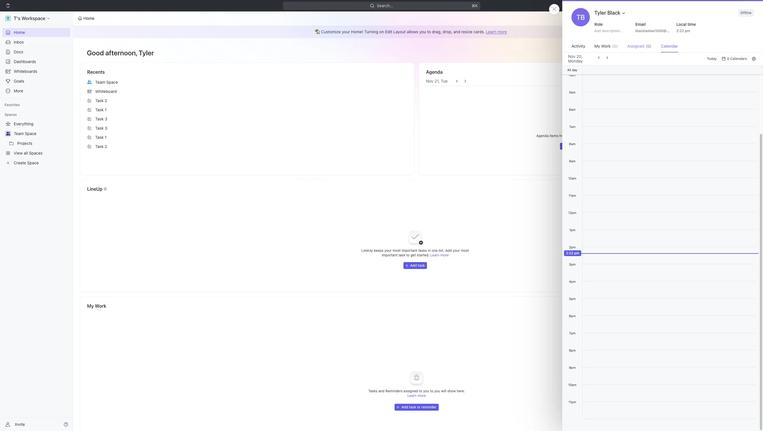 Task type: describe. For each thing, give the bounding box(es) containing it.
4 task from the top
[[95, 126, 104, 131]]

3 task from the top
[[95, 116, 104, 121]]

1 horizontal spatial team space link
[[85, 78, 410, 87]]

email
[[636, 22, 646, 27]]

2 vertical spatial space
[[27, 160, 39, 165]]

role add description...
[[595, 22, 623, 33]]

0 vertical spatial more
[[498, 29, 507, 34]]

whiteboard
[[95, 89, 117, 94]]

add task or reminder button
[[395, 404, 439, 411]]

‎task 2 link
[[85, 142, 410, 151]]

0 vertical spatial here.
[[609, 134, 617, 138]]

lineup for lineup keeps your most important tasks in one list. add your most important task to get started.
[[362, 248, 373, 253]]

home inside sidebar navigation
[[14, 30, 25, 35]]

today button
[[705, 54, 719, 63]]

get
[[411, 253, 416, 257]]

show inside tasks and reminders assigned to you to you will show here. learn more
[[448, 389, 456, 393]]

task inside "link"
[[95, 107, 104, 112]]

1 vertical spatial important
[[382, 253, 398, 257]]

blacklashes1000@gmail.com
[[636, 29, 684, 33]]

you right assigned
[[423, 389, 429, 393]]

today
[[707, 57, 717, 61]]

calendar
[[661, 44, 679, 48]]

add for add calendar integrations
[[567, 144, 574, 148]]

black
[[608, 10, 621, 16]]

local
[[677, 22, 687, 27]]

tue
[[441, 79, 448, 83]]

learn inside tasks and reminders assigned to you to you will show here. learn more
[[408, 394, 417, 398]]

1 vertical spatial more
[[441, 253, 449, 257]]

1 vertical spatial learn
[[431, 253, 440, 257]]

description...
[[602, 29, 623, 33]]

agenda for agenda
[[426, 69, 443, 75]]

search...
[[377, 3, 393, 8]]

‎task for ‎task 1
[[95, 135, 104, 140]]

tb
[[577, 13, 585, 21]]

4am
[[569, 73, 576, 77]]

offline
[[741, 11, 752, 15]]

layout
[[394, 29, 406, 34]]

team inside tree
[[14, 131, 24, 136]]

good
[[87, 49, 104, 57]]

cards
[[744, 16, 755, 21]]

customize
[[321, 29, 341, 34]]

1 horizontal spatial and
[[454, 29, 461, 34]]

task 3 for 2nd task 3 link
[[95, 126, 107, 131]]

1 vertical spatial tyler
[[139, 49, 154, 57]]

or
[[417, 405, 421, 409]]

5am
[[569, 90, 576, 94]]

1 task 3 link from the top
[[85, 114, 410, 124]]

1 (0) from the left
[[613, 44, 618, 48]]

‎task 2
[[95, 144, 107, 149]]

add description... button
[[592, 28, 630, 34]]

add calendar integrations button
[[560, 143, 612, 150]]

tree inside sidebar navigation
[[2, 119, 71, 168]]

create space link
[[2, 158, 69, 168]]

0 vertical spatial home
[[83, 16, 94, 21]]

lineup for lineup
[[87, 186, 102, 192]]

learn more link for lineup
[[431, 253, 449, 257]]

cards.
[[474, 29, 485, 34]]

create space
[[14, 160, 39, 165]]

to inside lineup keeps your most important tasks in one list. add your most important task to get started.
[[407, 253, 410, 257]]

20,
[[577, 54, 583, 59]]

whiteboards
[[14, 69, 37, 74]]

0 vertical spatial tyler
[[595, 10, 607, 16]]

0 vertical spatial team space
[[95, 80, 118, 85]]

to left drag,
[[427, 29, 431, 34]]

favorites button
[[2, 102, 22, 108]]

⌘k
[[472, 3, 478, 8]]

add task
[[410, 263, 425, 268]]

task 1
[[95, 107, 107, 112]]

new
[[723, 3, 731, 8]]

nov 20, monday
[[568, 54, 583, 63]]

0 vertical spatial space
[[106, 80, 118, 85]]

whiteboards link
[[2, 67, 71, 76]]

spaces inside tree
[[29, 151, 43, 156]]

6pm
[[569, 314, 576, 318]]

tasks
[[419, 248, 427, 253]]

2 task 3 link from the top
[[85, 124, 410, 133]]

tyler black
[[595, 10, 621, 16]]

create
[[14, 160, 26, 165]]

task 2 link
[[85, 96, 410, 105]]

list.
[[439, 248, 445, 253]]

resize
[[462, 29, 473, 34]]

0 calendars
[[727, 57, 747, 61]]

started.
[[417, 253, 430, 257]]

integrations
[[590, 144, 610, 148]]

1pm
[[570, 228, 576, 232]]

7pm
[[569, 331, 576, 335]]

upgrade
[[693, 3, 709, 8]]

manage cards
[[728, 16, 755, 21]]

reminder
[[422, 405, 437, 409]]

1 3 from the top
[[105, 116, 107, 121]]

pm inside local time 2:22 pm
[[685, 29, 690, 33]]

11am
[[569, 194, 576, 197]]

everything
[[14, 121, 33, 126]]

invite
[[15, 422, 25, 427]]

1 vertical spatial space
[[25, 131, 36, 136]]

8am
[[569, 142, 576, 146]]

add for add task or reminder
[[402, 405, 408, 409]]

0 vertical spatial learn more link
[[486, 29, 507, 34]]

0 horizontal spatial spaces
[[5, 112, 17, 117]]

activity
[[572, 44, 586, 48]]

all
[[568, 68, 571, 72]]

2 (0) from the left
[[646, 44, 652, 48]]

assigned
[[404, 389, 418, 393]]

1 vertical spatial pm
[[575, 251, 580, 255]]

whiteboard link
[[85, 87, 410, 96]]

your right list. in the bottom right of the page
[[453, 248, 460, 253]]

allows
[[407, 29, 419, 34]]

nov for nov 20, monday
[[568, 54, 576, 59]]

and inside tasks and reminders assigned to you to you will show here. learn more
[[379, 389, 385, 393]]

add for add task
[[410, 263, 417, 268]]

in
[[428, 248, 431, 253]]

agenda for agenda items from your calendars will show here.
[[537, 134, 549, 138]]

1 most from the left
[[393, 248, 401, 253]]

1 for task 1
[[105, 107, 107, 112]]

home!
[[351, 29, 363, 34]]

everything link
[[2, 119, 69, 129]]

recents
[[87, 69, 105, 75]]

goals
[[14, 79, 24, 83]]

day
[[572, 68, 578, 72]]

‎task 1
[[95, 135, 107, 140]]

lineup keeps your most important tasks in one list. add your most important task to get started.
[[362, 248, 469, 257]]

2 most from the left
[[461, 248, 469, 253]]

your right keeps
[[385, 248, 392, 253]]



Task type: locate. For each thing, give the bounding box(es) containing it.
my for my work
[[87, 304, 94, 309]]

you up the reminder
[[435, 389, 440, 393]]

task 3 link up ‎task 2 link
[[85, 124, 410, 133]]

task left 'or'
[[409, 405, 416, 409]]

2 1 from the top
[[105, 135, 107, 140]]

0 vertical spatial nov
[[568, 54, 576, 59]]

1 horizontal spatial learn
[[431, 253, 440, 257]]

1 horizontal spatial agenda
[[537, 134, 549, 138]]

learn down assigned
[[408, 394, 417, 398]]

your
[[342, 29, 350, 34], [568, 134, 575, 138], [385, 248, 392, 253], [453, 248, 460, 253]]

work for my work (0)
[[601, 44, 611, 48]]

2 2 from the top
[[105, 144, 107, 149]]

0 vertical spatial task 3
[[95, 116, 107, 121]]

add inside lineup keeps your most important tasks in one list. add your most important task to get started.
[[446, 248, 452, 253]]

1 for ‎task 1
[[105, 135, 107, 140]]

0 horizontal spatial more
[[418, 394, 426, 398]]

task for add task or reminder
[[409, 405, 416, 409]]

on
[[380, 29, 384, 34]]

upgrade link
[[685, 2, 712, 10]]

1 vertical spatial show
[[448, 389, 456, 393]]

reminders
[[386, 389, 403, 393]]

turning
[[365, 29, 379, 34]]

0 horizontal spatial user group image
[[6, 132, 10, 135]]

team space up whiteboard
[[95, 80, 118, 85]]

learn more link for my work
[[408, 394, 426, 398]]

my work
[[87, 304, 106, 309]]

space up whiteboard
[[106, 80, 118, 85]]

inbox link
[[2, 38, 71, 47]]

0 horizontal spatial lineup
[[87, 186, 102, 192]]

team space inside sidebar navigation
[[14, 131, 36, 136]]

will inside tasks and reminders assigned to you to you will show here. learn more
[[441, 389, 447, 393]]

add left calendar
[[567, 144, 574, 148]]

team space
[[95, 80, 118, 85], [14, 131, 36, 136]]

2 3 from the top
[[105, 126, 107, 131]]

nov 20, monday button
[[568, 54, 594, 63]]

add left 'or'
[[402, 405, 408, 409]]

edit
[[385, 29, 392, 34]]

learn
[[486, 29, 497, 34], [431, 253, 440, 257], [408, 394, 417, 398]]

team down everything
[[14, 131, 24, 136]]

from
[[560, 134, 567, 138]]

monday
[[568, 59, 583, 63]]

view
[[14, 151, 23, 156]]

lineup inside lineup keeps your most important tasks in one list. add your most important task to get started.
[[362, 248, 373, 253]]

work for my work
[[95, 304, 106, 309]]

0 vertical spatial agenda
[[426, 69, 443, 75]]

nov for nov 21, tue
[[426, 79, 434, 83]]

add right list. in the bottom right of the page
[[446, 248, 452, 253]]

0 vertical spatial 2:22
[[677, 29, 684, 33]]

manage
[[728, 16, 743, 21]]

2:22 pm
[[566, 251, 580, 255]]

my work (0)
[[595, 44, 618, 48]]

1 down task 2
[[105, 107, 107, 112]]

1 vertical spatial 2:22
[[566, 251, 574, 255]]

1 horizontal spatial my
[[595, 44, 600, 48]]

9pm
[[569, 366, 576, 370]]

2 vertical spatial learn more link
[[408, 394, 426, 398]]

0 vertical spatial and
[[454, 29, 461, 34]]

task inside dropdown button
[[418, 263, 425, 268]]

8pm
[[569, 349, 576, 352]]

assigned (0)
[[628, 44, 652, 48]]

0 vertical spatial pm
[[685, 29, 690, 33]]

t's
[[14, 16, 20, 21]]

2
[[105, 98, 107, 103], [105, 144, 107, 149]]

1 vertical spatial task
[[418, 263, 425, 268]]

2 vertical spatial learn
[[408, 394, 417, 398]]

0 vertical spatial team
[[95, 80, 105, 85]]

2 horizontal spatial task
[[418, 263, 425, 268]]

pm down 2pm
[[575, 251, 580, 255]]

7am
[[570, 125, 576, 129]]

1 vertical spatial team
[[14, 131, 24, 136]]

projects link
[[17, 139, 69, 148]]

t's workspace
[[14, 16, 45, 21]]

2 for task 2
[[105, 98, 107, 103]]

important up get
[[402, 248, 418, 253]]

local time 2:22 pm
[[677, 22, 696, 33]]

(0) right assigned
[[646, 44, 652, 48]]

1 vertical spatial task 3
[[95, 126, 107, 131]]

2 horizontal spatial learn
[[486, 29, 497, 34]]

add task button
[[404, 262, 427, 269]]

nov left 20,
[[568, 54, 576, 59]]

goals link
[[2, 77, 71, 86]]

0 horizontal spatial team space link
[[14, 129, 69, 138]]

add inside role add description...
[[595, 29, 601, 33]]

afternoon,
[[105, 49, 137, 57]]

t
[[7, 16, 9, 21]]

0 horizontal spatial 2:22
[[566, 251, 574, 255]]

email blacklashes1000@gmail.com
[[636, 22, 684, 33]]

0 vertical spatial team space link
[[85, 78, 410, 87]]

your up 8am
[[568, 134, 575, 138]]

0 horizontal spatial important
[[382, 253, 398, 257]]

time
[[688, 22, 696, 27]]

home link
[[2, 28, 71, 37]]

agenda left the items
[[537, 134, 549, 138]]

0 vertical spatial will
[[593, 134, 598, 138]]

space down everything link
[[25, 131, 36, 136]]

tree containing everything
[[2, 119, 71, 168]]

1 horizontal spatial learn more link
[[431, 253, 449, 257]]

1 ‎task from the top
[[95, 135, 104, 140]]

favorites
[[5, 103, 20, 107]]

1 horizontal spatial show
[[599, 134, 608, 138]]

team space link
[[85, 78, 410, 87], [14, 129, 69, 138]]

more button
[[2, 86, 71, 96]]

most right list. in the bottom right of the page
[[461, 248, 469, 253]]

0 horizontal spatial show
[[448, 389, 456, 393]]

task down task 2
[[95, 107, 104, 112]]

task inside lineup keeps your most important tasks in one list. add your most important task to get started.
[[399, 253, 406, 257]]

task down the task 1 on the top
[[95, 116, 104, 121]]

‎task for ‎task 2
[[95, 144, 104, 149]]

1 task 3 from the top
[[95, 116, 107, 121]]

0 vertical spatial learn
[[486, 29, 497, 34]]

to right assigned
[[419, 389, 423, 393]]

to
[[427, 29, 431, 34], [407, 253, 410, 257], [419, 389, 423, 393], [430, 389, 434, 393]]

more down list. in the bottom right of the page
[[441, 253, 449, 257]]

task 3 link up ‎task 1 link
[[85, 114, 410, 124]]

team space link up task 2 link
[[85, 78, 410, 87]]

2 task 3 from the top
[[95, 126, 107, 131]]

tree
[[2, 119, 71, 168]]

1 horizontal spatial most
[[461, 248, 469, 253]]

more
[[14, 88, 23, 93]]

2 task from the top
[[95, 107, 104, 112]]

1 horizontal spatial user group image
[[87, 80, 92, 84]]

inbox
[[14, 40, 24, 44]]

0 horizontal spatial learn
[[408, 394, 417, 398]]

team
[[95, 80, 105, 85], [14, 131, 24, 136]]

drag,
[[432, 29, 442, 34]]

assigned
[[628, 44, 645, 48]]

tasks and reminders assigned to you to you will show here. learn more
[[369, 389, 465, 398]]

1 vertical spatial spaces
[[29, 151, 43, 156]]

1 vertical spatial here.
[[457, 389, 465, 393]]

1 task from the top
[[95, 98, 104, 103]]

1 up ‎task 2
[[105, 135, 107, 140]]

1
[[105, 107, 107, 112], [105, 135, 107, 140]]

0 vertical spatial 2
[[105, 98, 107, 103]]

my
[[595, 44, 600, 48], [87, 304, 94, 309]]

task for add task
[[418, 263, 425, 268]]

to up the reminder
[[430, 389, 434, 393]]

you
[[420, 29, 426, 34], [423, 389, 429, 393], [435, 389, 440, 393]]

home
[[83, 16, 94, 21], [14, 30, 25, 35]]

task 3 for 1st task 3 link from the top of the page
[[95, 116, 107, 121]]

0
[[727, 57, 730, 61]]

your left home!
[[342, 29, 350, 34]]

0 vertical spatial ‎task
[[95, 135, 104, 140]]

task 3
[[95, 116, 107, 121], [95, 126, 107, 131]]

task 3 down the task 1 on the top
[[95, 116, 107, 121]]

1 vertical spatial lineup
[[362, 248, 373, 253]]

3 down the task 1 on the top
[[105, 116, 107, 121]]

add task or reminder
[[402, 405, 437, 409]]

0 horizontal spatial will
[[441, 389, 447, 393]]

1 vertical spatial team space link
[[14, 129, 69, 138]]

here. inside tasks and reminders assigned to you to you will show here. learn more
[[457, 389, 465, 393]]

task left get
[[399, 253, 406, 257]]

more up add task or reminder
[[418, 394, 426, 398]]

show
[[599, 134, 608, 138], [448, 389, 456, 393]]

tyler up role
[[595, 10, 607, 16]]

learn more link down assigned
[[408, 394, 426, 398]]

most
[[393, 248, 401, 253], [461, 248, 469, 253]]

tyler right afternoon,
[[139, 49, 154, 57]]

most right keeps
[[393, 248, 401, 253]]

1 horizontal spatial more
[[441, 253, 449, 257]]

0 vertical spatial 1
[[105, 107, 107, 112]]

1 horizontal spatial task
[[409, 405, 416, 409]]

drop,
[[443, 29, 453, 34]]

task 3 up the ‎task 1
[[95, 126, 107, 131]]

3pm
[[569, 263, 576, 266]]

2 for ‎task 2
[[105, 144, 107, 149]]

0 horizontal spatial home
[[14, 30, 25, 35]]

2 ‎task from the top
[[95, 144, 104, 149]]

1 vertical spatial will
[[441, 389, 447, 393]]

21,
[[435, 79, 440, 83]]

0 vertical spatial lineup
[[87, 186, 102, 192]]

nov inside 'nov 20, monday'
[[568, 54, 576, 59]]

team space up projects
[[14, 131, 36, 136]]

docs link
[[2, 47, 71, 57]]

1 horizontal spatial will
[[593, 134, 598, 138]]

nov 21, tue
[[426, 79, 448, 83]]

add inside dropdown button
[[410, 263, 417, 268]]

and right tasks on the left of page
[[379, 389, 385, 393]]

1 horizontal spatial work
[[601, 44, 611, 48]]

10pm
[[569, 383, 577, 387]]

learn right cards.
[[486, 29, 497, 34]]

workspace
[[22, 16, 45, 21]]

1 vertical spatial 3
[[105, 126, 107, 131]]

spaces down favorites button
[[5, 112, 17, 117]]

2:22 down 2pm
[[566, 251, 574, 255]]

more inside tasks and reminders assigned to you to you will show here. learn more
[[418, 394, 426, 398]]

1 horizontal spatial spaces
[[29, 151, 43, 156]]

sidebar navigation
[[0, 11, 74, 431]]

1 vertical spatial ‎task
[[95, 144, 104, 149]]

0 vertical spatial important
[[402, 248, 418, 253]]

2 horizontal spatial more
[[498, 29, 507, 34]]

lineup
[[87, 186, 102, 192], [362, 248, 373, 253]]

task 3 link
[[85, 114, 410, 124], [85, 124, 410, 133]]

1 2 from the top
[[105, 98, 107, 103]]

1 1 from the top
[[105, 107, 107, 112]]

0 horizontal spatial and
[[379, 389, 385, 393]]

more right cards.
[[498, 29, 507, 34]]

1 horizontal spatial team
[[95, 80, 105, 85]]

1 horizontal spatial important
[[402, 248, 418, 253]]

‎task inside ‎task 2 link
[[95, 144, 104, 149]]

1 horizontal spatial team space
[[95, 80, 118, 85]]

2 down whiteboard
[[105, 98, 107, 103]]

2 inside task 2 link
[[105, 98, 107, 103]]

5pm
[[569, 297, 576, 301]]

learn more
[[431, 253, 449, 257]]

2:22 down local
[[677, 29, 684, 33]]

1 horizontal spatial nov
[[568, 54, 576, 59]]

1 vertical spatial agenda
[[537, 134, 549, 138]]

2 inside ‎task 2 link
[[105, 144, 107, 149]]

my for my work (0)
[[595, 44, 600, 48]]

1 vertical spatial nov
[[426, 79, 434, 83]]

0 horizontal spatial (0)
[[613, 44, 618, 48]]

11pm
[[569, 400, 577, 404]]

2 vertical spatial task
[[409, 405, 416, 409]]

0 horizontal spatial learn more link
[[408, 394, 426, 398]]

add down get
[[410, 263, 417, 268]]

1 horizontal spatial tyler
[[595, 10, 607, 16]]

2 horizontal spatial learn more link
[[486, 29, 507, 34]]

learn down one at the right bottom of the page
[[431, 253, 440, 257]]

role
[[595, 22, 603, 27]]

all day
[[568, 68, 578, 72]]

task down started.
[[418, 263, 425, 268]]

‎task down the ‎task 1
[[95, 144, 104, 149]]

you right 'allows'
[[420, 29, 426, 34]]

tyler black button
[[592, 8, 629, 18], [592, 8, 629, 18]]

team space link up projects link
[[14, 129, 69, 138]]

0 horizontal spatial team
[[14, 131, 24, 136]]

1 vertical spatial user group image
[[6, 132, 10, 135]]

pm down time
[[685, 29, 690, 33]]

space down view all spaces link
[[27, 160, 39, 165]]

0 vertical spatial user group image
[[87, 80, 92, 84]]

spaces
[[5, 112, 17, 117], [29, 151, 43, 156]]

view all spaces
[[14, 151, 43, 156]]

0 horizontal spatial pm
[[575, 251, 580, 255]]

user group image inside tree
[[6, 132, 10, 135]]

1 horizontal spatial 2:22
[[677, 29, 684, 33]]

1 inside "link"
[[105, 107, 107, 112]]

dashboards link
[[2, 57, 71, 66]]

t's workspace, , element
[[5, 15, 11, 21]]

good afternoon, tyler
[[87, 49, 154, 57]]

1 vertical spatial learn more link
[[431, 253, 449, 257]]

spaces up create space link
[[29, 151, 43, 156]]

user group image
[[87, 80, 92, 84], [6, 132, 10, 135]]

task up the ‎task 1
[[95, 126, 104, 131]]

0 vertical spatial spaces
[[5, 112, 17, 117]]

1 vertical spatial team space
[[14, 131, 36, 136]]

calendars
[[576, 134, 592, 138]]

1 vertical spatial work
[[95, 304, 106, 309]]

1 horizontal spatial home
[[83, 16, 94, 21]]

learn more link down list. in the bottom right of the page
[[431, 253, 449, 257]]

3 up the ‎task 1
[[105, 126, 107, 131]]

1 vertical spatial 1
[[105, 135, 107, 140]]

1 vertical spatial and
[[379, 389, 385, 393]]

one
[[432, 248, 438, 253]]

4pm
[[569, 280, 576, 283]]

0 horizontal spatial most
[[393, 248, 401, 253]]

calendars
[[731, 57, 747, 61]]

and right "drop,"
[[454, 29, 461, 34]]

task 2
[[95, 98, 107, 103]]

1 horizontal spatial pm
[[685, 29, 690, 33]]

‎task inside ‎task 1 link
[[95, 135, 104, 140]]

nov left 21,
[[426, 79, 434, 83]]

2:22 inside local time 2:22 pm
[[677, 29, 684, 33]]

3
[[105, 116, 107, 121], [105, 126, 107, 131]]

projects
[[17, 141, 32, 146]]

team up whiteboard
[[95, 80, 105, 85]]

0 horizontal spatial here.
[[457, 389, 465, 393]]

6am
[[569, 108, 576, 111]]

task up the task 1 on the top
[[95, 98, 104, 103]]

0 horizontal spatial work
[[95, 304, 106, 309]]

(0) down description...
[[613, 44, 618, 48]]

‎task up ‎task 2
[[95, 135, 104, 140]]

to left get
[[407, 253, 410, 257]]

1 horizontal spatial (0)
[[646, 44, 652, 48]]

agenda up the nov 21, tue
[[426, 69, 443, 75]]

0 horizontal spatial task
[[399, 253, 406, 257]]

2 vertical spatial more
[[418, 394, 426, 398]]

0 horizontal spatial my
[[87, 304, 94, 309]]

2 down the ‎task 1
[[105, 144, 107, 149]]

learn more link right cards.
[[486, 29, 507, 34]]

add down role
[[595, 29, 601, 33]]

important down keeps
[[382, 253, 398, 257]]



Task type: vqa. For each thing, say whether or not it's contained in the screenshot.
me
no



